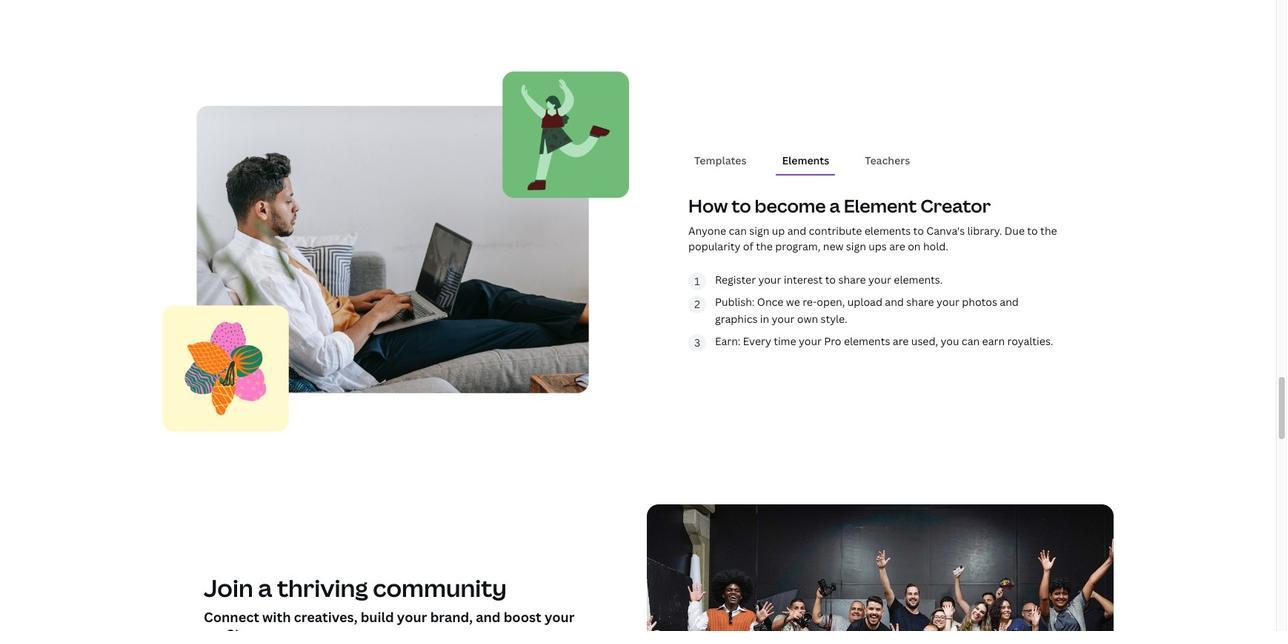 Task type: vqa. For each thing, say whether or not it's contained in the screenshot.
Audio
no



Task type: locate. For each thing, give the bounding box(es) containing it.
a up with at the bottom left of page
[[258, 572, 272, 604]]

how
[[688, 193, 728, 218]]

register your interest to share your elements.
[[715, 273, 943, 287]]

with
[[262, 608, 291, 626]]

we
[[786, 295, 800, 309]]

elements up ups
[[865, 224, 911, 238]]

sign
[[749, 224, 769, 238], [846, 239, 866, 254]]

earn:
[[715, 334, 741, 348]]

can right you
[[962, 334, 980, 348]]

to up "on" at the top right of the page
[[913, 224, 924, 238]]

0 horizontal spatial share
[[838, 273, 866, 287]]

graphics
[[715, 312, 758, 326]]

royalties.
[[1007, 334, 1053, 348]]

elements down publish: once we re-open, upload and share your photos and graphics in your own style.
[[844, 334, 890, 348]]

0 vertical spatial can
[[729, 224, 747, 238]]

to
[[731, 193, 751, 218], [913, 224, 924, 238], [1027, 224, 1038, 238], [825, 273, 836, 287]]

interest
[[784, 273, 823, 287]]

sign left ups
[[846, 239, 866, 254]]

in
[[760, 312, 769, 326]]

your
[[758, 273, 781, 287], [868, 273, 891, 287], [937, 295, 959, 309], [772, 312, 795, 326], [799, 334, 822, 348], [397, 608, 427, 626], [545, 608, 575, 626]]

0 vertical spatial the
[[1040, 224, 1057, 238]]

the right the due
[[1040, 224, 1057, 238]]

style.
[[821, 312, 847, 326]]

1 horizontal spatial the
[[1040, 224, 1057, 238]]

share
[[838, 273, 866, 287], [906, 295, 934, 309]]

share inside publish: once we re-open, upload and share your photos and graphics in your own style.
[[906, 295, 934, 309]]

and
[[787, 224, 806, 238], [885, 295, 904, 309], [1000, 295, 1019, 309], [476, 608, 501, 626]]

can up of
[[729, 224, 747, 238]]

sign left up
[[749, 224, 769, 238]]

elements button
[[776, 147, 835, 174]]

and right photos
[[1000, 295, 1019, 309]]

community
[[373, 572, 507, 604]]

1 vertical spatial a
[[258, 572, 272, 604]]

the right of
[[756, 239, 773, 254]]

0 horizontal spatial a
[[258, 572, 272, 604]]

your left photos
[[937, 295, 959, 309]]

elements.
[[894, 273, 943, 287]]

become
[[755, 193, 826, 218]]

join
[[204, 572, 253, 604]]

elements
[[782, 153, 829, 167]]

and inside how to become a element creator anyone can sign up and contribute elements to canva's library. due to the popularity of the program, new sign ups are on hold.
[[787, 224, 806, 238]]

1 vertical spatial share
[[906, 295, 934, 309]]

program,
[[775, 239, 821, 254]]

to right the due
[[1027, 224, 1038, 238]]

used,
[[911, 334, 938, 348]]

ups
[[869, 239, 887, 254]]

0 vertical spatial a
[[829, 193, 840, 218]]

are left used,
[[893, 334, 909, 348]]

teachers
[[865, 153, 910, 167]]

contribute
[[809, 224, 862, 238]]

teachers button
[[859, 147, 916, 174]]

publish:
[[715, 295, 755, 309]]

boost
[[504, 608, 541, 626]]

0 vertical spatial are
[[889, 239, 905, 254]]

1 horizontal spatial a
[[829, 193, 840, 218]]

1 vertical spatial sign
[[846, 239, 866, 254]]

creator
[[920, 193, 991, 218]]

publish: once we re-open, upload and share your photos and graphics in your own style.
[[715, 295, 1019, 326]]

thriving
[[277, 572, 368, 604]]

0 vertical spatial elements
[[865, 224, 911, 238]]

due
[[1005, 224, 1025, 238]]

0 horizontal spatial can
[[729, 224, 747, 238]]

and left boost
[[476, 608, 501, 626]]

1 horizontal spatial share
[[906, 295, 934, 309]]

share up upload at the right top of page
[[838, 273, 866, 287]]

0 vertical spatial sign
[[749, 224, 769, 238]]

1 horizontal spatial sign
[[846, 239, 866, 254]]

on
[[908, 239, 921, 254]]

element
[[844, 193, 917, 218]]

templates
[[694, 153, 747, 167]]

and inside join a thriving community connect with creatives, build your brand, and boost your profile.
[[476, 608, 501, 626]]

new
[[823, 239, 844, 254]]

your right in
[[772, 312, 795, 326]]

your up upload at the right top of page
[[868, 273, 891, 287]]

elements inside how to become a element creator anyone can sign up and contribute elements to canva's library. due to the popularity of the program, new sign ups are on hold.
[[865, 224, 911, 238]]

can
[[729, 224, 747, 238], [962, 334, 980, 348]]

a
[[829, 193, 840, 218], [258, 572, 272, 604]]

are left "on" at the top right of the page
[[889, 239, 905, 254]]

0 horizontal spatial sign
[[749, 224, 769, 238]]

a up contribute
[[829, 193, 840, 218]]

and right upload at the right top of page
[[885, 295, 904, 309]]

elements
[[865, 224, 911, 238], [844, 334, 890, 348]]

share down elements. at the top of the page
[[906, 295, 934, 309]]

are
[[889, 239, 905, 254], [893, 334, 909, 348]]

of
[[743, 239, 753, 254]]

popularity
[[688, 239, 741, 254]]

and for community
[[476, 608, 501, 626]]

templates button
[[688, 147, 752, 174]]

photos
[[962, 295, 997, 309]]

the
[[1040, 224, 1057, 238], [756, 239, 773, 254]]

join a thriving community connect with creatives, build your brand, and boost your profile.
[[204, 572, 575, 631]]

1 vertical spatial the
[[756, 239, 773, 254]]

register
[[715, 273, 756, 287]]

and up program,
[[787, 224, 806, 238]]

profile.
[[204, 626, 250, 631]]

up
[[772, 224, 785, 238]]

1 vertical spatial can
[[962, 334, 980, 348]]



Task type: describe. For each thing, give the bounding box(es) containing it.
brand,
[[430, 608, 473, 626]]

build
[[361, 608, 394, 626]]

0 vertical spatial share
[[838, 273, 866, 287]]

every
[[743, 334, 771, 348]]

earn
[[982, 334, 1005, 348]]

canva's
[[926, 224, 965, 238]]

creatives,
[[294, 608, 358, 626]]

library.
[[967, 224, 1002, 238]]

a inside join a thriving community connect with creatives, build your brand, and boost your profile.
[[258, 572, 272, 604]]

your up once
[[758, 273, 781, 287]]

1 vertical spatial are
[[893, 334, 909, 348]]

own
[[797, 312, 818, 326]]

to up open, on the right top
[[825, 273, 836, 287]]

upload
[[848, 295, 882, 309]]

1 horizontal spatial can
[[962, 334, 980, 348]]

anyone
[[688, 224, 726, 238]]

hold.
[[923, 239, 948, 254]]

1 vertical spatial elements
[[844, 334, 890, 348]]

can inside how to become a element creator anyone can sign up and contribute elements to canva's library. due to the popularity of the program, new sign ups are on hold.
[[729, 224, 747, 238]]

and for a
[[787, 224, 806, 238]]

your left pro
[[799, 334, 822, 348]]

how to become a element creator anyone can sign up and contribute elements to canva's library. due to the popularity of the program, new sign ups are on hold.
[[688, 193, 1057, 254]]

connect
[[204, 608, 259, 626]]

a inside how to become a element creator anyone can sign up and contribute elements to canva's library. due to the popularity of the program, new sign ups are on hold.
[[829, 193, 840, 218]]

are inside how to become a element creator anyone can sign up and contribute elements to canva's library. due to the popularity of the program, new sign ups are on hold.
[[889, 239, 905, 254]]

your right boost
[[545, 608, 575, 626]]

open,
[[817, 295, 845, 309]]

once
[[757, 295, 784, 309]]

pro
[[824, 334, 841, 348]]

time
[[774, 334, 796, 348]]

you
[[941, 334, 959, 348]]

re-
[[803, 295, 817, 309]]

0 horizontal spatial the
[[756, 239, 773, 254]]

to right how
[[731, 193, 751, 218]]

earn: every time your pro elements are used, you can earn royalties.
[[715, 334, 1053, 348]]

and for re-
[[1000, 295, 1019, 309]]

your right build
[[397, 608, 427, 626]]



